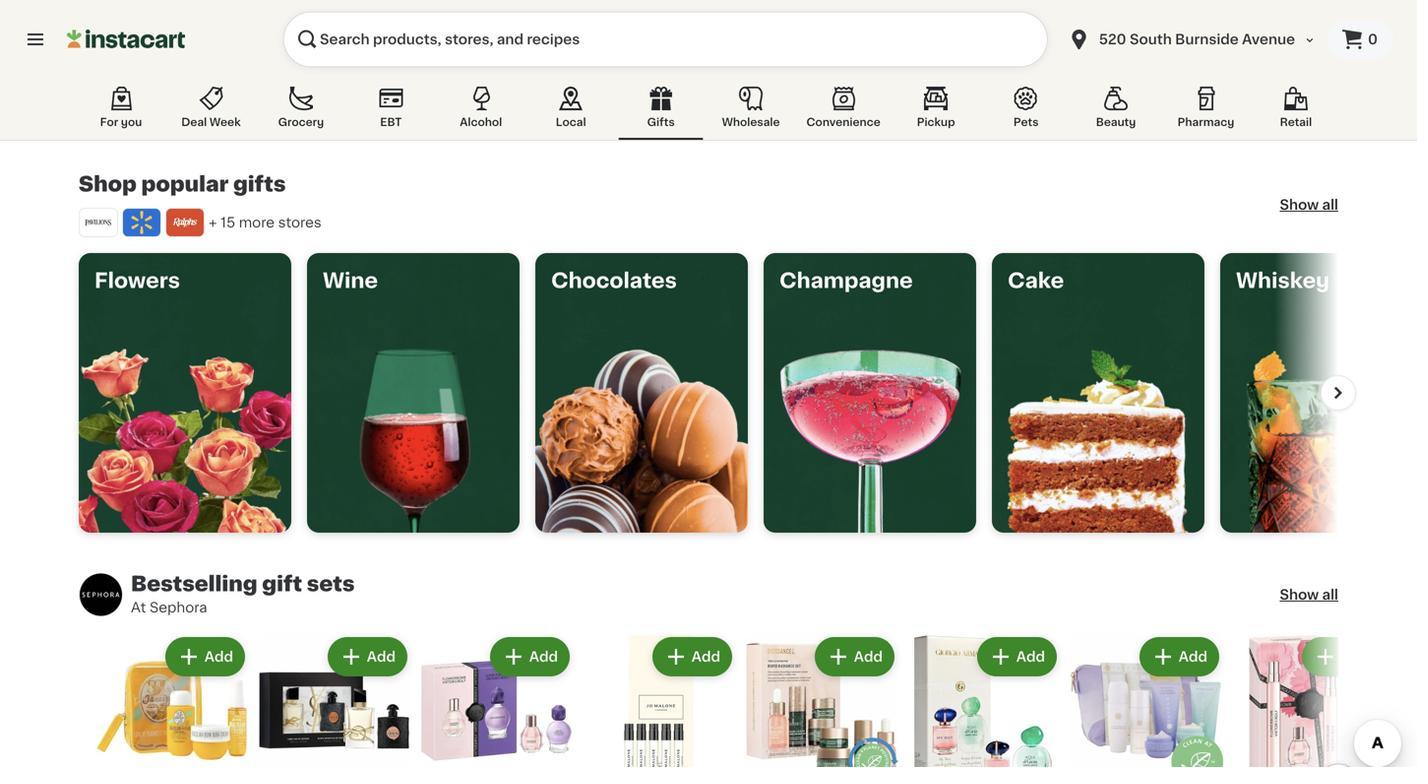 Task type: locate. For each thing, give the bounding box(es) containing it.
0 vertical spatial show all
[[1281, 198, 1339, 212]]

walmart logo image
[[127, 208, 157, 237]]

shop
[[79, 174, 137, 194]]

0 vertical spatial show all link
[[1281, 195, 1339, 215]]

3 add from the left
[[530, 650, 558, 664]]

4 add from the left
[[692, 650, 721, 664]]

6 add button from the left
[[980, 639, 1056, 675]]

520 south burnside avenue button
[[1068, 12, 1318, 67]]

0 button
[[1329, 20, 1394, 59]]

beauty
[[1097, 117, 1137, 128]]

next image
[[1326, 380, 1352, 406]]

champagne link
[[764, 253, 977, 533]]

add button for sixth product group
[[980, 639, 1056, 675]]

2 show all link from the top
[[1281, 585, 1339, 605]]

520 south burnside avenue
[[1100, 32, 1296, 46]]

1 add from the left
[[205, 650, 233, 664]]

2 product group from the left
[[257, 633, 412, 767]]

more
[[239, 216, 275, 229]]

cake
[[1008, 270, 1065, 291]]

+ 15 more stores link
[[79, 202, 322, 237]]

add for add button corresponding to 3rd product group
[[530, 650, 558, 664]]

2 add button from the left
[[330, 639, 406, 675]]

flowers link
[[79, 253, 291, 533]]

1 vertical spatial show
[[1281, 588, 1320, 602]]

7 product group from the left
[[1069, 633, 1224, 767]]

ebt button
[[349, 83, 434, 140]]

7 add button from the left
[[1142, 639, 1218, 675]]

0 vertical spatial all
[[1323, 198, 1339, 212]]

1 add button from the left
[[167, 639, 243, 675]]

add for 4th product group from left add button
[[692, 650, 721, 664]]

show all link for item carousel region on the bottom
[[1281, 585, 1339, 605]]

1 show all from the top
[[1281, 198, 1339, 212]]

add button for 2nd product group from the left
[[330, 639, 406, 675]]

show all link
[[1281, 195, 1339, 215], [1281, 585, 1339, 605]]

wine link
[[307, 253, 520, 533]]

add for sixth product group add button
[[1017, 650, 1046, 664]]

add button
[[167, 639, 243, 675], [330, 639, 406, 675], [492, 639, 568, 675], [655, 639, 731, 675], [817, 639, 893, 675], [980, 639, 1056, 675], [1142, 639, 1218, 675]]

all for item carousel region on the bottom
[[1323, 588, 1339, 602]]

2 add from the left
[[367, 650, 396, 664]]

shop categories tab list
[[79, 83, 1339, 140]]

15
[[221, 216, 236, 229]]

3 add button from the left
[[492, 639, 568, 675]]

8 product group from the left
[[1232, 633, 1386, 767]]

2 show all from the top
[[1281, 588, 1339, 602]]

show all
[[1281, 198, 1339, 212], [1281, 588, 1339, 602]]

0
[[1369, 32, 1379, 46]]

tab panel
[[57, 172, 1418, 767]]

1 vertical spatial all
[[1323, 588, 1339, 602]]

5 add from the left
[[854, 650, 883, 664]]

1 show all link from the top
[[1281, 195, 1339, 215]]

chocolates
[[551, 270, 677, 291]]

Search field
[[284, 12, 1048, 67]]

add for 2nd product group from the left add button
[[367, 650, 396, 664]]

2 show from the top
[[1281, 588, 1320, 602]]

+ 15 more stores
[[209, 216, 322, 229]]

1 product group from the left
[[95, 633, 249, 767]]

product group
[[95, 633, 249, 767], [257, 633, 412, 767], [419, 633, 574, 767], [582, 633, 737, 767], [744, 633, 899, 767], [907, 633, 1062, 767], [1069, 633, 1224, 767], [1232, 633, 1386, 767]]

None search field
[[284, 12, 1048, 67]]

1 vertical spatial show all link
[[1281, 585, 1339, 605]]

520
[[1100, 32, 1127, 46]]

local
[[556, 117, 586, 128]]

add button for 4th product group from left
[[655, 639, 731, 675]]

show
[[1281, 198, 1320, 212], [1281, 588, 1320, 602]]

gifts button
[[619, 83, 704, 140]]

stores
[[278, 216, 322, 229]]

1 all from the top
[[1323, 198, 1339, 212]]

pickup
[[917, 117, 956, 128]]

ebt
[[380, 117, 402, 128]]

6 add from the left
[[1017, 650, 1046, 664]]

add button for seventh product group from the left
[[1142, 639, 1218, 675]]

beauty button
[[1074, 83, 1159, 140]]

bestselling
[[131, 574, 258, 594]]

week
[[210, 117, 241, 128]]

wine
[[323, 270, 378, 291]]

6 product group from the left
[[907, 633, 1062, 767]]

add button for 4th product group from the right
[[817, 639, 893, 675]]

shop popular gifts
[[79, 174, 286, 194]]

add button for 8th product group from right
[[167, 639, 243, 675]]

show all for item carousel region on the bottom
[[1281, 588, 1339, 602]]

add button for 3rd product group
[[492, 639, 568, 675]]

at
[[131, 601, 146, 614]]

1 vertical spatial show all
[[1281, 588, 1339, 602]]

add for add button for 4th product group from the right
[[854, 650, 883, 664]]

whiskey
[[1237, 270, 1330, 291]]

ralphs logo image
[[170, 208, 200, 237]]

0 vertical spatial show
[[1281, 198, 1320, 212]]

2 all from the top
[[1323, 588, 1339, 602]]

all for tile list cards carousel element
[[1323, 198, 1339, 212]]

7 add from the left
[[1179, 650, 1208, 664]]

5 add button from the left
[[817, 639, 893, 675]]

grocery button
[[259, 83, 344, 140]]

deal week
[[181, 117, 241, 128]]

for you
[[100, 117, 142, 128]]

grocery
[[278, 117, 324, 128]]

1 show from the top
[[1281, 198, 1320, 212]]

avenue
[[1243, 32, 1296, 46]]

for
[[100, 117, 118, 128]]

gifts
[[233, 174, 286, 194]]

4 add button from the left
[[655, 639, 731, 675]]

show all for tile list cards carousel element
[[1281, 198, 1339, 212]]

add
[[205, 650, 233, 664], [367, 650, 396, 664], [530, 650, 558, 664], [692, 650, 721, 664], [854, 650, 883, 664], [1017, 650, 1046, 664], [1179, 650, 1208, 664]]

all
[[1323, 198, 1339, 212], [1323, 588, 1339, 602]]

wholesale button
[[709, 83, 794, 140]]

retail button
[[1254, 83, 1339, 140]]



Task type: vqa. For each thing, say whether or not it's contained in the screenshot.
the vary)
no



Task type: describe. For each thing, give the bounding box(es) containing it.
show for item carousel region on the bottom
[[1281, 588, 1320, 602]]

gift
[[262, 574, 302, 594]]

for you button
[[79, 83, 163, 140]]

alcohol
[[460, 117, 502, 128]]

cake link
[[993, 253, 1205, 533]]

pharmacy button
[[1164, 83, 1249, 140]]

wholesale
[[722, 117, 780, 128]]

whiskey link
[[1221, 253, 1418, 533]]

convenience
[[807, 117, 881, 128]]

pharmacy
[[1178, 117, 1235, 128]]

gifts
[[648, 117, 675, 128]]

pets button
[[984, 83, 1069, 140]]

deal week button
[[169, 83, 253, 140]]

sephora image
[[79, 573, 123, 617]]

retail
[[1281, 117, 1313, 128]]

520 south burnside avenue button
[[1056, 12, 1329, 67]]

item carousel region
[[57, 633, 1386, 767]]

5 product group from the left
[[744, 633, 899, 767]]

pets
[[1014, 117, 1039, 128]]

4 product group from the left
[[582, 633, 737, 767]]

add for add button related to 8th product group from right
[[205, 650, 233, 664]]

show all link for tile list cards carousel element
[[1281, 195, 1339, 215]]

convenience button
[[799, 83, 889, 140]]

tile list cards carousel element
[[71, 245, 1418, 541]]

sets
[[307, 574, 355, 594]]

pavilions logo image
[[84, 208, 113, 237]]

bestselling gift sets at sephora
[[131, 574, 355, 614]]

local button
[[529, 83, 614, 140]]

tab panel containing shop popular gifts
[[57, 172, 1418, 767]]

popular
[[141, 174, 229, 194]]

burnside
[[1176, 32, 1240, 46]]

+
[[209, 216, 217, 229]]

show for tile list cards carousel element
[[1281, 198, 1320, 212]]

add for add button related to seventh product group from the left
[[1179, 650, 1208, 664]]

champagne
[[780, 270, 913, 291]]

you
[[121, 117, 142, 128]]

pickup button
[[894, 83, 979, 140]]

3 product group from the left
[[419, 633, 574, 767]]

deal
[[181, 117, 207, 128]]

sephora
[[150, 601, 207, 614]]

chocolates link
[[536, 253, 748, 533]]

flowers
[[95, 270, 180, 291]]

alcohol button
[[439, 83, 524, 140]]

instacart image
[[67, 28, 185, 51]]

south
[[1130, 32, 1173, 46]]



